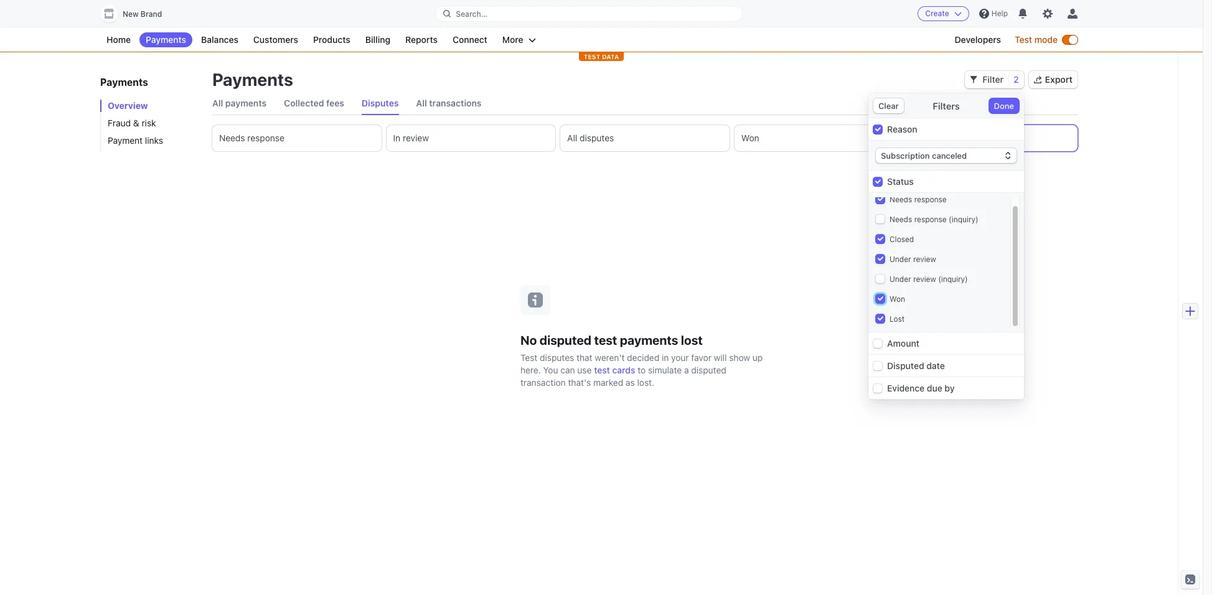 Task type: locate. For each thing, give the bounding box(es) containing it.
all transactions link
[[416, 92, 481, 115]]

0 vertical spatial review
[[403, 133, 429, 143]]

test up "marked"
[[594, 364, 610, 375]]

(inquiry) for needs response (inquiry)
[[949, 215, 978, 224]]

all disputes
[[567, 133, 614, 143]]

test inside the test disputes that weren't decided in your favor will show up here. you can use
[[520, 352, 537, 363]]

1 vertical spatial needs response
[[890, 195, 947, 204]]

disputes inside the test disputes that weren't decided in your favor will show up here. you can use
[[540, 352, 574, 363]]

fraud
[[108, 118, 131, 128]]

tab list
[[212, 92, 1078, 115], [212, 125, 1078, 151]]

products
[[313, 34, 350, 45]]

(inquiry) for under review (inquiry)
[[938, 275, 968, 284]]

0 vertical spatial response
[[247, 133, 284, 143]]

1 vertical spatial (inquiry)
[[938, 275, 968, 284]]

review inside button
[[403, 133, 429, 143]]

lost down filters
[[915, 133, 934, 143]]

1 vertical spatial disputed
[[691, 364, 726, 375]]

marked
[[593, 377, 623, 388]]

closed
[[890, 235, 914, 244]]

disputes for all
[[580, 133, 614, 143]]

all for all disputes
[[567, 133, 577, 143]]

a
[[684, 364, 689, 375]]

disputed inside to simulate a disputed transaction that's marked as lost.
[[691, 364, 726, 375]]

test up weren't
[[594, 333, 617, 347]]

0 vertical spatial test
[[594, 333, 617, 347]]

disputes
[[580, 133, 614, 143], [540, 352, 574, 363]]

2 test from the top
[[594, 364, 610, 375]]

2 vertical spatial review
[[913, 275, 936, 284]]

export
[[1045, 74, 1073, 85]]

1 tab list from the top
[[212, 92, 1078, 115]]

review up under review (inquiry)
[[913, 255, 936, 264]]

all
[[212, 98, 223, 108], [416, 98, 427, 108], [567, 133, 577, 143]]

response
[[247, 133, 284, 143], [914, 195, 947, 204], [914, 215, 947, 224]]

under down "closed"
[[890, 255, 911, 264]]

your
[[671, 352, 689, 363]]

svg image
[[970, 76, 978, 83]]

0 horizontal spatial all
[[212, 98, 223, 108]]

lost.
[[637, 377, 654, 388]]

products link
[[307, 32, 357, 47]]

reports link
[[399, 32, 444, 47]]

response inside button
[[247, 133, 284, 143]]

0 vertical spatial disputes
[[580, 133, 614, 143]]

reports
[[405, 34, 438, 45]]

0 vertical spatial payments
[[225, 98, 267, 108]]

0 horizontal spatial disputes
[[540, 352, 574, 363]]

1 horizontal spatial payments
[[620, 333, 678, 347]]

help button
[[974, 4, 1013, 24]]

brand
[[141, 9, 162, 19]]

2 under from the top
[[890, 275, 911, 284]]

response up needs response (inquiry)
[[914, 195, 947, 204]]

no disputed test payments lost
[[520, 333, 703, 347]]

fees
[[326, 98, 344, 108]]

needs response down all payments link
[[219, 133, 284, 143]]

to
[[638, 364, 646, 375]]

test
[[584, 53, 600, 60]]

0 vertical spatial needs
[[219, 133, 245, 143]]

review for in review
[[403, 133, 429, 143]]

needs inside button
[[219, 133, 245, 143]]

show
[[729, 352, 750, 363]]

1 vertical spatial disputes
[[540, 352, 574, 363]]

payments
[[225, 98, 267, 108], [620, 333, 678, 347]]

will
[[714, 352, 727, 363]]

0 horizontal spatial payments
[[225, 98, 267, 108]]

response down all payments link
[[247, 133, 284, 143]]

all transactions
[[416, 98, 481, 108]]

needs response inside button
[[219, 133, 284, 143]]

decided
[[627, 352, 659, 363]]

won
[[741, 133, 759, 143], [890, 294, 905, 304]]

test data
[[584, 53, 619, 60]]

disputes
[[362, 98, 399, 108]]

billing
[[365, 34, 390, 45]]

all disputes button
[[560, 125, 729, 151]]

under down under review
[[890, 275, 911, 284]]

2 tab list from the top
[[212, 125, 1078, 151]]

2 horizontal spatial all
[[567, 133, 577, 143]]

connect link
[[446, 32, 494, 47]]

1 vertical spatial response
[[914, 195, 947, 204]]

payments left collected
[[225, 98, 267, 108]]

needs up "closed"
[[890, 215, 912, 224]]

0 horizontal spatial won
[[741, 133, 759, 143]]

needs response down status
[[890, 195, 947, 204]]

review down under review
[[913, 275, 936, 284]]

1 horizontal spatial test
[[1015, 34, 1032, 45]]

payments up decided
[[620, 333, 678, 347]]

test for test disputes that weren't decided in your favor will show up here. you can use
[[520, 352, 537, 363]]

disputed down favor
[[691, 364, 726, 375]]

0 horizontal spatial needs response
[[219, 133, 284, 143]]

disputes link
[[362, 92, 399, 115]]

payment links link
[[100, 134, 200, 147]]

new
[[123, 9, 139, 19]]

0 horizontal spatial test
[[520, 352, 537, 363]]

0 vertical spatial tab list
[[212, 92, 1078, 115]]

new brand button
[[100, 5, 174, 22]]

filters
[[933, 100, 960, 111]]

home
[[106, 34, 131, 45]]

risk
[[142, 118, 156, 128]]

customers link
[[247, 32, 304, 47]]

1 test from the top
[[594, 333, 617, 347]]

status
[[887, 176, 914, 187]]

1 horizontal spatial lost
[[915, 133, 934, 143]]

1 vertical spatial under
[[890, 275, 911, 284]]

disputed up 'that'
[[540, 333, 591, 347]]

won inside button
[[741, 133, 759, 143]]

create button
[[918, 6, 969, 21]]

0 vertical spatial won
[[741, 133, 759, 143]]

disputes inside button
[[580, 133, 614, 143]]

0 horizontal spatial lost
[[890, 314, 905, 324]]

test cards link
[[594, 364, 635, 376]]

1 horizontal spatial all
[[416, 98, 427, 108]]

0 vertical spatial under
[[890, 255, 911, 264]]

test left mode
[[1015, 34, 1032, 45]]

1 vertical spatial test
[[594, 364, 610, 375]]

1 horizontal spatial won
[[890, 294, 905, 304]]

more
[[502, 34, 523, 45]]

under
[[890, 255, 911, 264], [890, 275, 911, 284]]

review
[[403, 133, 429, 143], [913, 255, 936, 264], [913, 275, 936, 284]]

needs response
[[219, 133, 284, 143], [890, 195, 947, 204]]

simulate
[[648, 364, 682, 375]]

to simulate a disputed transaction that's marked as lost.
[[520, 364, 726, 388]]

0 vertical spatial (inquiry)
[[949, 215, 978, 224]]

lost inside button
[[915, 133, 934, 143]]

home link
[[100, 32, 137, 47]]

1 vertical spatial test
[[520, 352, 537, 363]]

0 vertical spatial needs response
[[219, 133, 284, 143]]

help
[[992, 9, 1008, 18]]

1 vertical spatial tab list
[[212, 125, 1078, 151]]

response up under review
[[914, 215, 947, 224]]

1 horizontal spatial disputed
[[691, 364, 726, 375]]

lost up amount
[[890, 314, 905, 324]]

1 vertical spatial review
[[913, 255, 936, 264]]

all inside button
[[567, 133, 577, 143]]

payments up all payments
[[212, 69, 293, 90]]

test up here. on the left bottom of page
[[520, 352, 537, 363]]

test
[[594, 333, 617, 347], [594, 364, 610, 375]]

transaction
[[520, 377, 566, 388]]

test
[[1015, 34, 1032, 45], [520, 352, 537, 363]]

evidence
[[887, 383, 925, 393]]

needs down all payments link
[[219, 133, 245, 143]]

needs down status
[[890, 195, 912, 204]]

1 vertical spatial won
[[890, 294, 905, 304]]

0 vertical spatial lost
[[915, 133, 934, 143]]

0 vertical spatial test
[[1015, 34, 1032, 45]]

1 under from the top
[[890, 255, 911, 264]]

clear button
[[873, 98, 904, 113]]

in
[[662, 352, 669, 363]]

review for under review (inquiry)
[[913, 275, 936, 284]]

review right in
[[403, 133, 429, 143]]

payments
[[146, 34, 186, 45], [212, 69, 293, 90], [100, 77, 148, 88]]

1 horizontal spatial disputes
[[580, 133, 614, 143]]

0 vertical spatial disputed
[[540, 333, 591, 347]]



Task type: describe. For each thing, give the bounding box(es) containing it.
up
[[753, 352, 763, 363]]

tab list containing needs response
[[212, 125, 1078, 151]]

lost
[[681, 333, 703, 347]]

2 vertical spatial needs
[[890, 215, 912, 224]]

Search… search field
[[436, 6, 742, 21]]

overview link
[[100, 100, 200, 112]]

new brand
[[123, 9, 162, 19]]

balances link
[[195, 32, 245, 47]]

1 vertical spatial lost
[[890, 314, 905, 324]]

fraud & risk link
[[100, 117, 200, 129]]

connect
[[453, 34, 487, 45]]

mode
[[1034, 34, 1058, 45]]

tab list containing all payments
[[212, 92, 1078, 115]]

test cards
[[594, 364, 635, 375]]

billing link
[[359, 32, 397, 47]]

by
[[945, 383, 955, 393]]

under for under review
[[890, 255, 911, 264]]

cards
[[612, 364, 635, 375]]

1 vertical spatial needs
[[890, 195, 912, 204]]

developers link
[[948, 32, 1007, 47]]

0 horizontal spatial disputed
[[540, 333, 591, 347]]

weren't
[[595, 352, 625, 363]]

in review button
[[386, 125, 555, 151]]

test mode
[[1015, 34, 1058, 45]]

lost button
[[908, 125, 1078, 151]]

amount
[[887, 338, 919, 349]]

no
[[520, 333, 537, 347]]

test for test mode
[[1015, 34, 1032, 45]]

2 vertical spatial response
[[914, 215, 947, 224]]

done button
[[989, 98, 1019, 113]]

won button
[[734, 125, 904, 151]]

overview
[[108, 100, 148, 111]]

all for all transactions
[[416, 98, 427, 108]]

use
[[577, 364, 592, 375]]

filter
[[983, 74, 1004, 85]]

favor
[[691, 352, 711, 363]]

payment
[[108, 135, 143, 146]]

payments down brand on the top left of the page
[[146, 34, 186, 45]]

&
[[133, 118, 139, 128]]

under for under review (inquiry)
[[890, 275, 911, 284]]

done
[[994, 101, 1014, 111]]

as
[[626, 377, 635, 388]]

evidence due by
[[887, 383, 955, 393]]

that
[[576, 352, 592, 363]]

create
[[925, 9, 949, 18]]

Search… text field
[[436, 6, 742, 21]]

all payments
[[212, 98, 267, 108]]

needs response button
[[212, 125, 381, 151]]

payment links
[[108, 135, 163, 146]]

collected fees
[[284, 98, 344, 108]]

disputed date
[[887, 360, 945, 371]]

due
[[927, 383, 942, 393]]

customers
[[253, 34, 298, 45]]

collected fees link
[[284, 92, 344, 115]]

balances
[[201, 34, 238, 45]]

export button
[[1029, 71, 1078, 88]]

here.
[[520, 364, 541, 375]]

payments link
[[139, 32, 192, 47]]

payments inside tab list
[[225, 98, 267, 108]]

1 horizontal spatial needs response
[[890, 195, 947, 204]]

clear
[[878, 101, 899, 111]]

needs response (inquiry)
[[890, 215, 978, 224]]

developers
[[955, 34, 1001, 45]]

that's
[[568, 377, 591, 388]]

search…
[[456, 9, 487, 18]]

links
[[145, 135, 163, 146]]

in
[[393, 133, 400, 143]]

test disputes that weren't decided in your favor will show up here. you can use
[[520, 352, 763, 375]]

disputes for test
[[540, 352, 574, 363]]

fraud & risk
[[108, 118, 156, 128]]

under review
[[890, 255, 936, 264]]

disputed
[[887, 360, 924, 371]]

in review
[[393, 133, 429, 143]]

all for all payments
[[212, 98, 223, 108]]

more button
[[496, 32, 542, 47]]

date
[[926, 360, 945, 371]]

you
[[543, 364, 558, 375]]

1 vertical spatial payments
[[620, 333, 678, 347]]

can
[[560, 364, 575, 375]]

under review (inquiry)
[[890, 275, 968, 284]]

data
[[602, 53, 619, 60]]

2
[[1014, 74, 1019, 85]]

review for under review
[[913, 255, 936, 264]]

payments up overview
[[100, 77, 148, 88]]

all payments link
[[212, 92, 267, 115]]

collected
[[284, 98, 324, 108]]



Task type: vqa. For each thing, say whether or not it's contained in the screenshot.
"Lost" inside THE LOST button
yes



